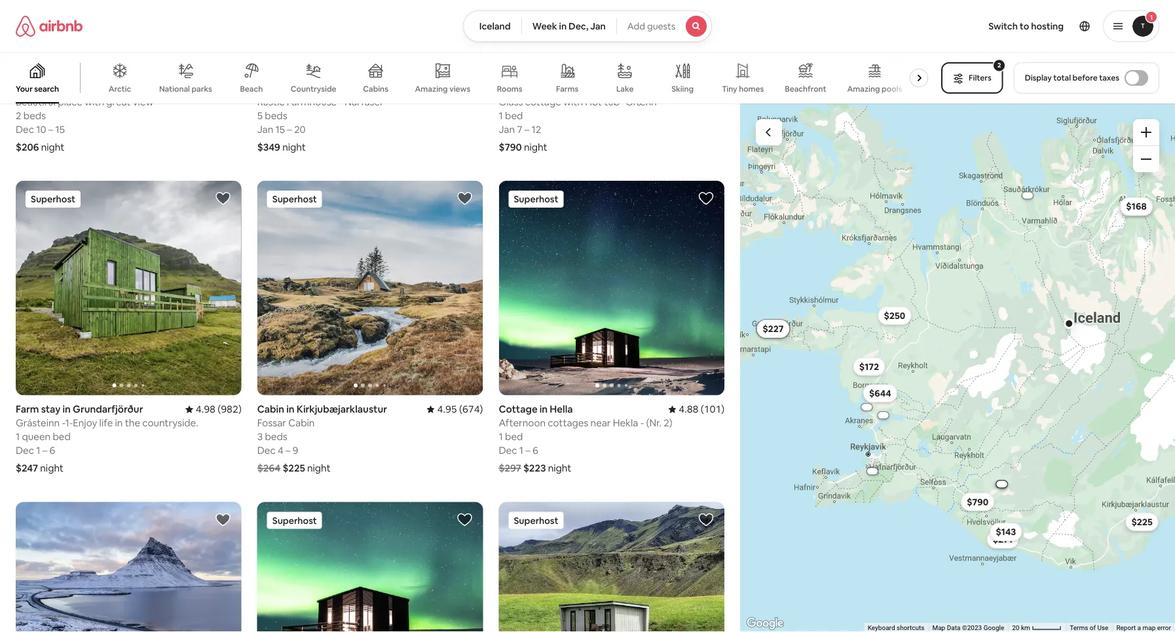 Task type: locate. For each thing, give the bounding box(es) containing it.
night down farmhouse
[[283, 141, 306, 153]]

4.82 (686)
[[196, 82, 242, 94]]

1 horizontal spatial with
[[564, 95, 583, 108]]

1 horizontal spatial -
[[339, 95, 343, 108]]

$172
[[860, 361, 880, 373]]

$250 button
[[879, 307, 912, 325]]

0 vertical spatial hella
[[559, 82, 582, 94]]

– right 7 at left
[[525, 123, 530, 136]]

farm inside farm stay in grundarfjörður grásteinn -1-enjoy life in the countryside. 1 queen bed dec 1 – 6 $247 night
[[16, 403, 39, 416]]

0 horizontal spatial 15
[[55, 123, 65, 136]]

farm
[[257, 82, 281, 94], [16, 403, 39, 416]]

1 6 from the left
[[50, 444, 55, 457]]

$790
[[499, 141, 522, 153], [968, 496, 989, 508]]

hella up cottages
[[550, 403, 573, 416]]

4.95 out of 5 average rating,  674 reviews image
[[427, 403, 483, 416]]

1 button
[[1104, 10, 1160, 42]]

0 horizontal spatial tiny
[[499, 82, 518, 94]]

amazing left views
[[415, 84, 448, 94]]

0 vertical spatial $349
[[257, 141, 281, 153]]

add to wishlist: cabin in kirkjubæjarklaustur image
[[457, 191, 473, 206]]

1 horizontal spatial 15
[[276, 123, 285, 136]]

– down queen
[[42, 444, 47, 457]]

jan down 5
[[257, 123, 274, 136]]

jan right dec,
[[591, 20, 606, 32]]

1 horizontal spatial farm
[[257, 82, 281, 94]]

1 vertical spatial 20
[[1013, 624, 1020, 632]]

$225 button
[[1126, 513, 1159, 531]]

– up $223
[[526, 444, 531, 457]]

zoom in image
[[1142, 127, 1152, 138]]

terms of use
[[1071, 624, 1109, 632]]

6 up $223
[[533, 444, 539, 457]]

4.98 left (267)
[[679, 82, 699, 94]]

stay inside farm stay in narfasel rustic farmhouse - narfasel 5 beds jan 15 – 20 $349 night
[[283, 82, 302, 94]]

night inside cabin in kirkjubæjarklaustur fossar cabin 3 beds dec 4 – 9 $264 $225 night
[[307, 462, 331, 475]]

night inside the cottage in hella afternoon cottages near hekla - (nr. 2) 1 bed dec 1 – 6 $297 $223 night
[[548, 462, 572, 475]]

2 inside apartment in akureyri beautiful place with great view 2 beds dec 10 – 15 $206 night
[[16, 109, 21, 122]]

1 horizontal spatial stay
[[283, 82, 302, 94]]

hella up cottage
[[559, 82, 582, 94]]

0 horizontal spatial jan
[[257, 123, 274, 136]]

dec down queen
[[16, 444, 34, 457]]

with down akureyri
[[85, 95, 104, 108]]

apartment
[[16, 82, 67, 94]]

$227 button
[[757, 320, 790, 338]]

cottages
[[548, 417, 589, 430]]

beds for 15
[[265, 109, 287, 122]]

20 left km
[[1013, 624, 1020, 632]]

dec up $297 at the bottom left
[[499, 444, 517, 457]]

countryside.
[[142, 417, 198, 430]]

beds inside apartment in akureyri beautiful place with great view 2 beds dec 10 – 15 $206 night
[[23, 109, 46, 122]]

$225 inside $225 $143
[[1132, 516, 1153, 528]]

1 vertical spatial cabin
[[289, 417, 315, 430]]

farmhouse
[[287, 95, 337, 108]]

- inside the cottage in hella afternoon cottages near hekla - (nr. 2) 1 bed dec 1 – 6 $297 $223 night
[[641, 417, 644, 430]]

skiing
[[672, 84, 694, 94]]

hella inside the cottage in hella afternoon cottages near hekla - (nr. 2) 1 bed dec 1 – 6 $297 $223 night
[[550, 403, 573, 416]]

farm up grásteinn
[[16, 403, 39, 416]]

0 horizontal spatial with
[[85, 95, 104, 108]]

0 vertical spatial farm
[[257, 82, 281, 94]]

0 horizontal spatial $790
[[499, 141, 522, 153]]

0 vertical spatial 4.98
[[679, 82, 699, 94]]

$143 button
[[991, 523, 1023, 542]]

- right farmhouse
[[339, 95, 343, 108]]

home
[[520, 82, 547, 94]]

in
[[559, 20, 567, 32], [69, 82, 78, 94], [304, 82, 312, 94], [549, 82, 557, 94], [63, 403, 71, 416], [287, 403, 295, 416], [540, 403, 548, 416], [115, 417, 123, 430]]

display total before taxes button
[[1014, 62, 1160, 94]]

data
[[948, 624, 961, 632]]

tiny for tiny home in hella glass cottage with hot tub "grænn" 1 bed jan 7 – 12 $790 night
[[499, 82, 518, 94]]

2 6 from the left
[[533, 444, 539, 457]]

with down farms on the left
[[564, 95, 583, 108]]

©2023
[[963, 624, 983, 632]]

arctic
[[109, 84, 131, 94]]

farm inside farm stay in narfasel rustic farmhouse - narfasel 5 beds jan 15 – 20 $349 night
[[257, 82, 281, 94]]

0 vertical spatial $790
[[499, 141, 522, 153]]

0 horizontal spatial farm
[[16, 403, 39, 416]]

beds down rustic
[[265, 109, 287, 122]]

(686)
[[218, 82, 242, 94]]

profile element
[[728, 0, 1160, 52]]

amazing views
[[415, 84, 471, 94]]

– inside apartment in akureyri beautiful place with great view 2 beds dec 10 – 15 $206 night
[[48, 123, 53, 136]]

9
[[293, 444, 298, 457]]

beds up '4' at left
[[265, 431, 288, 443]]

0 horizontal spatial $247
[[16, 462, 38, 475]]

- left (nr.
[[641, 417, 644, 430]]

0 vertical spatial $225
[[283, 462, 305, 475]]

$349 inside button
[[860, 405, 869, 410]]

0 horizontal spatial $349
[[257, 141, 281, 153]]

(674)
[[459, 403, 483, 416]]

tiny up glass
[[499, 82, 518, 94]]

1 vertical spatial hella
[[550, 403, 573, 416]]

20 down farmhouse
[[294, 123, 306, 136]]

0 horizontal spatial amazing
[[415, 84, 448, 94]]

2 horizontal spatial jan
[[591, 20, 606, 32]]

fossar
[[257, 417, 286, 430]]

add
[[628, 20, 646, 32]]

1 vertical spatial 4.98
[[196, 403, 216, 416]]

1 vertical spatial $225
[[1132, 516, 1153, 528]]

0 vertical spatial cabin
[[257, 403, 284, 416]]

night down 10
[[41, 141, 64, 153]]

$349 inside farm stay in narfasel rustic farmhouse - narfasel 5 beds jan 15 – 20 $349 night
[[257, 141, 281, 153]]

beachfront
[[785, 84, 827, 94]]

beds inside farm stay in narfasel rustic farmhouse - narfasel 5 beds jan 15 – 20 $349 night
[[265, 109, 287, 122]]

jan inside farm stay in narfasel rustic farmhouse - narfasel 5 beds jan 15 – 20 $349 night
[[257, 123, 274, 136]]

add guests
[[628, 20, 676, 32]]

"grænn"
[[622, 95, 661, 108]]

homes
[[739, 84, 764, 94]]

use
[[1098, 624, 1109, 632]]

0 horizontal spatial -
[[62, 417, 65, 430]]

1 vertical spatial $247
[[16, 462, 38, 475]]

tiny inside tiny home in hella glass cottage with hot tub "grænn" 1 bed jan 7 – 12 $790 night
[[499, 82, 518, 94]]

4.98
[[679, 82, 699, 94], [196, 403, 216, 416]]

2 horizontal spatial -
[[641, 417, 644, 430]]

beds for 10
[[23, 109, 46, 122]]

bed down glass
[[505, 109, 523, 122]]

tiny for tiny homes
[[722, 84, 738, 94]]

1 vertical spatial stay
[[41, 403, 61, 416]]

display
[[1026, 73, 1052, 83]]

$271
[[994, 534, 1013, 546]]

amazing left pools
[[848, 84, 881, 94]]

1 horizontal spatial $206
[[1126, 201, 1148, 213]]

farm up rustic
[[257, 82, 281, 94]]

farm for farm stay in grundarfjörður grásteinn -1-enjoy life in the countryside. 1 queen bed dec 1 – 6 $247 night
[[16, 403, 39, 416]]

1 vertical spatial 2
[[16, 109, 21, 122]]

in up cottage
[[549, 82, 557, 94]]

$349 down 5
[[257, 141, 281, 153]]

1 with from the left
[[85, 95, 104, 108]]

night right $264
[[307, 462, 331, 475]]

0 horizontal spatial 2
[[16, 109, 21, 122]]

night down '12'
[[524, 141, 548, 153]]

0 horizontal spatial 4.98
[[196, 403, 216, 416]]

$349
[[257, 141, 281, 153], [860, 405, 869, 410]]

cabin up '9'
[[289, 417, 315, 430]]

google image
[[744, 615, 787, 632]]

night right $223
[[548, 462, 572, 475]]

0 horizontal spatial $206
[[16, 141, 39, 153]]

1 horizontal spatial jan
[[499, 123, 515, 136]]

bed inside tiny home in hella glass cottage with hot tub "grænn" 1 bed jan 7 – 12 $790 night
[[505, 109, 523, 122]]

$790 up $271 button
[[968, 496, 989, 508]]

1 horizontal spatial 6
[[533, 444, 539, 457]]

stay up grásteinn
[[41, 403, 61, 416]]

narfasel down cabins
[[345, 95, 382, 108]]

1 vertical spatial $206
[[1126, 201, 1148, 213]]

cottage
[[499, 403, 538, 416]]

1 vertical spatial $349
[[860, 405, 869, 410]]

1 horizontal spatial cabin
[[289, 417, 315, 430]]

stay for grásteinn
[[41, 403, 61, 416]]

$206 down 10
[[16, 141, 39, 153]]

night inside tiny home in hella glass cottage with hot tub "grænn" 1 bed jan 7 – 12 $790 night
[[524, 141, 548, 153]]

rooms
[[497, 84, 523, 94]]

filters
[[969, 73, 992, 83]]

km
[[1022, 624, 1031, 632]]

2 down "switch"
[[998, 61, 1002, 69]]

0 horizontal spatial 6
[[50, 444, 55, 457]]

$206
[[16, 141, 39, 153], [1126, 201, 1148, 213]]

stay inside farm stay in grundarfjörður grásteinn -1-enjoy life in the countryside. 1 queen bed dec 1 – 6 $247 night
[[41, 403, 61, 416]]

1 vertical spatial $790
[[968, 496, 989, 508]]

great
[[106, 95, 131, 108]]

group containing national parks
[[0, 52, 934, 104]]

jan inside tiny home in hella glass cottage with hot tub "grænn" 1 bed jan 7 – 12 $790 night
[[499, 123, 515, 136]]

1 vertical spatial farm
[[16, 403, 39, 416]]

total
[[1054, 73, 1072, 83]]

in inside cabin in kirkjubæjarklaustur fossar cabin 3 beds dec 4 – 9 $264 $225 night
[[287, 403, 295, 416]]

1
[[1151, 13, 1154, 21], [499, 109, 503, 122], [16, 431, 20, 443], [499, 431, 503, 443], [36, 444, 40, 457], [520, 444, 524, 457]]

beds down 'beautiful'
[[23, 109, 46, 122]]

$168 button
[[1121, 197, 1153, 216]]

0 horizontal spatial cabin
[[257, 403, 284, 416]]

5
[[257, 109, 263, 122]]

cabin up fossar
[[257, 403, 284, 416]]

4.88 (101)
[[679, 403, 725, 416]]

grásteinn
[[16, 417, 60, 430]]

1 15 from the left
[[55, 123, 65, 136]]

night down queen
[[40, 462, 63, 475]]

1 horizontal spatial $790
[[968, 496, 989, 508]]

20 inside farm stay in narfasel rustic farmhouse - narfasel 5 beds jan 15 – 20 $349 night
[[294, 123, 306, 136]]

countryside
[[291, 84, 337, 94]]

0 horizontal spatial $225
[[283, 462, 305, 475]]

report a map error
[[1117, 624, 1172, 632]]

1 horizontal spatial $349
[[860, 405, 869, 410]]

4.82 out of 5 average rating,  686 reviews image
[[185, 82, 242, 94]]

tiny
[[499, 82, 518, 94], [722, 84, 738, 94]]

in inside the cottage in hella afternoon cottages near hekla - (nr. 2) 1 bed dec 1 – 6 $297 $223 night
[[540, 403, 548, 416]]

4.98 left (982)
[[196, 403, 216, 416]]

dec inside the cottage in hella afternoon cottages near hekla - (nr. 2) 1 bed dec 1 – 6 $297 $223 night
[[499, 444, 517, 457]]

– down farmhouse
[[287, 123, 292, 136]]

in left dec,
[[559, 20, 567, 32]]

– left '9'
[[286, 444, 291, 457]]

group
[[0, 52, 934, 104], [16, 181, 242, 396], [257, 181, 483, 396], [499, 181, 725, 396], [16, 502, 242, 632], [257, 502, 483, 632], [499, 502, 725, 632]]

5.0 (6)
[[455, 82, 483, 94]]

4.88
[[679, 403, 699, 416]]

0 horizontal spatial 20
[[294, 123, 306, 136]]

tiny left homes at the top right
[[722, 84, 738, 94]]

0 vertical spatial $247
[[763, 323, 784, 335]]

add to wishlist: cottage in is image
[[457, 512, 473, 528]]

stay up farmhouse
[[283, 82, 302, 94]]

1 horizontal spatial 20
[[1013, 624, 1020, 632]]

dec left 10
[[16, 123, 34, 136]]

$790 down 7 at left
[[499, 141, 522, 153]]

map
[[1143, 624, 1156, 632]]

20 km
[[1013, 624, 1033, 632]]

add to wishlist: cabin in hvolsvöllur image
[[699, 512, 715, 528]]

15 down rustic
[[276, 123, 285, 136]]

0 horizontal spatial stay
[[41, 403, 61, 416]]

glass
[[499, 95, 523, 108]]

in up afternoon
[[540, 403, 548, 416]]

4.95
[[438, 403, 457, 416]]

$206 inside $206 button
[[1126, 201, 1148, 213]]

– right 10
[[48, 123, 53, 136]]

$349 down $644 button
[[860, 405, 869, 410]]

jan
[[591, 20, 606, 32], [257, 123, 274, 136], [499, 123, 515, 136]]

15 right 10
[[55, 123, 65, 136]]

beautiful
[[16, 95, 56, 108]]

2
[[998, 61, 1002, 69], [16, 109, 21, 122]]

in up place at the top left
[[69, 82, 78, 94]]

15
[[55, 123, 65, 136], [276, 123, 285, 136]]

$247 inside farm stay in grundarfjörður grásteinn -1-enjoy life in the countryside. 1 queen bed dec 1 – 6 $247 night
[[16, 462, 38, 475]]

$349 button
[[854, 404, 881, 411]]

narfasel
[[314, 82, 353, 94], [345, 95, 382, 108]]

1 inside 1 dropdown button
[[1151, 13, 1154, 21]]

night inside farm stay in narfasel rustic farmhouse - narfasel 5 beds jan 15 – 20 $349 night
[[283, 141, 306, 153]]

1 horizontal spatial $225
[[1132, 516, 1153, 528]]

$206 down zoom out image
[[1126, 201, 1148, 213]]

in up '9'
[[287, 403, 295, 416]]

4.98 out of 5 average rating,  267 reviews image
[[669, 82, 725, 94]]

before
[[1073, 73, 1098, 83]]

1 horizontal spatial amazing
[[848, 84, 881, 94]]

farm for farm stay in narfasel rustic farmhouse - narfasel 5 beds jan 15 – 20 $349 night
[[257, 82, 281, 94]]

– inside cabin in kirkjubæjarklaustur fossar cabin 3 beds dec 4 – 9 $264 $225 night
[[286, 444, 291, 457]]

with
[[85, 95, 104, 108], [564, 95, 583, 108]]

national parks
[[159, 84, 212, 94]]

dec inside apartment in akureyri beautiful place with great view 2 beds dec 10 – 15 $206 night
[[16, 123, 34, 136]]

0 vertical spatial $206
[[16, 141, 39, 153]]

dec left '4' at left
[[257, 444, 276, 457]]

jan inside button
[[591, 20, 606, 32]]

None search field
[[463, 10, 713, 42]]

2 15 from the left
[[276, 123, 285, 136]]

filters button
[[942, 62, 1004, 94]]

0 vertical spatial 2
[[998, 61, 1002, 69]]

hella
[[559, 82, 582, 94], [550, 403, 573, 416]]

$264
[[257, 462, 281, 475]]

stay
[[283, 82, 302, 94], [41, 403, 61, 416]]

in inside farm stay in narfasel rustic farmhouse - narfasel 5 beds jan 15 – 20 $349 night
[[304, 82, 312, 94]]

-
[[339, 95, 343, 108], [62, 417, 65, 430], [641, 417, 644, 430]]

$790 inside button
[[968, 496, 989, 508]]

2 down 'beautiful'
[[16, 109, 21, 122]]

to
[[1020, 20, 1030, 32]]

1 horizontal spatial tiny
[[722, 84, 738, 94]]

- left enjoy
[[62, 417, 65, 430]]

1 horizontal spatial 4.98
[[679, 82, 699, 94]]

4.98 (982)
[[196, 403, 242, 416]]

1 horizontal spatial $247
[[763, 323, 784, 335]]

$225 inside cabin in kirkjubæjarklaustur fossar cabin 3 beds dec 4 – 9 $264 $225 night
[[283, 462, 305, 475]]

week in dec, jan button
[[522, 10, 617, 42]]

0 vertical spatial 20
[[294, 123, 306, 136]]

6 down queen
[[50, 444, 55, 457]]

in inside apartment in akureyri beautiful place with great view 2 beds dec 10 – 15 $206 night
[[69, 82, 78, 94]]

bed down afternoon
[[505, 431, 523, 443]]

– inside the cottage in hella afternoon cottages near hekla - (nr. 2) 1 bed dec 1 – 6 $297 $223 night
[[526, 444, 531, 457]]

0 vertical spatial stay
[[283, 82, 302, 94]]

cottage
[[525, 95, 562, 108]]

google
[[984, 624, 1005, 632]]

jan left 7 at left
[[499, 123, 515, 136]]

narfasel up farmhouse
[[314, 82, 353, 94]]

iceland
[[480, 20, 511, 32]]

in up farmhouse
[[304, 82, 312, 94]]

bed inside the cottage in hella afternoon cottages near hekla - (nr. 2) 1 bed dec 1 – 6 $297 $223 night
[[505, 431, 523, 443]]

2 with from the left
[[564, 95, 583, 108]]

stay for rustic
[[283, 82, 302, 94]]

cabin
[[257, 403, 284, 416], [289, 417, 315, 430]]

bed down 1-
[[53, 431, 71, 443]]



Task type: vqa. For each thing, say whether or not it's contained in the screenshot.
all
no



Task type: describe. For each thing, give the bounding box(es) containing it.
amazing for amazing views
[[415, 84, 448, 94]]

beds inside cabin in kirkjubæjarklaustur fossar cabin 3 beds dec 4 – 9 $264 $225 night
[[265, 431, 288, 443]]

night inside apartment in akureyri beautiful place with great view 2 beds dec 10 – 15 $206 night
[[41, 141, 64, 153]]

bed for jan
[[505, 109, 523, 122]]

guests
[[648, 20, 676, 32]]

hosting
[[1032, 20, 1064, 32]]

$644
[[870, 388, 892, 399]]

display total before taxes
[[1026, 73, 1120, 83]]

national
[[159, 84, 190, 94]]

$172 button
[[854, 358, 886, 376]]

$271 button
[[988, 531, 1019, 549]]

$143
[[997, 526, 1017, 538]]

week
[[533, 20, 557, 32]]

tiny home in hella glass cottage with hot tub "grænn" 1 bed jan 7 – 12 $790 night
[[499, 82, 661, 153]]

$644 button
[[864, 384, 898, 403]]

4.98 (267)
[[679, 82, 725, 94]]

20 km button
[[1009, 623, 1067, 632]]

4.98 out of 5 average rating,  982 reviews image
[[185, 403, 242, 416]]

night inside farm stay in grundarfjörður grásteinn -1-enjoy life in the countryside. 1 queen bed dec 1 – 6 $247 night
[[40, 462, 63, 475]]

hekla
[[613, 417, 639, 430]]

add to wishlist: villa in grundarfjörður image
[[215, 512, 231, 528]]

1-
[[65, 417, 73, 430]]

terms of use link
[[1071, 624, 1109, 632]]

parks
[[192, 84, 212, 94]]

bed inside farm stay in grundarfjörður grásteinn -1-enjoy life in the countryside. 1 queen bed dec 1 – 6 $247 night
[[53, 431, 71, 443]]

with inside tiny home in hella glass cottage with hot tub "grænn" 1 bed jan 7 – 12 $790 night
[[564, 95, 583, 108]]

20 inside button
[[1013, 624, 1020, 632]]

in right 'life'
[[115, 417, 123, 430]]

15 inside apartment in akureyri beautiful place with great view 2 beds dec 10 – 15 $206 night
[[55, 123, 65, 136]]

zoom out image
[[1142, 154, 1152, 165]]

$790 inside tiny home in hella glass cottage with hot tub "grænn" 1 bed jan 7 – 12 $790 night
[[499, 141, 522, 153]]

bed for dec
[[505, 431, 523, 443]]

kirkjubæjarklaustur
[[297, 403, 387, 416]]

add to wishlist: farm stay in grundarfjörður image
[[215, 191, 231, 206]]

of
[[1091, 624, 1097, 632]]

view
[[133, 95, 154, 108]]

report
[[1117, 624, 1137, 632]]

enjoy
[[73, 417, 97, 430]]

$790 button
[[962, 493, 995, 511]]

0 vertical spatial narfasel
[[314, 82, 353, 94]]

hot
[[585, 95, 602, 108]]

– inside farm stay in narfasel rustic farmhouse - narfasel 5 beds jan 15 – 20 $349 night
[[287, 123, 292, 136]]

cabins
[[363, 84, 389, 94]]

pools
[[882, 84, 903, 94]]

map data ©2023 google
[[933, 624, 1005, 632]]

terms
[[1071, 624, 1089, 632]]

$225 $143
[[997, 516, 1153, 538]]

(267)
[[701, 82, 725, 94]]

(6)
[[471, 82, 483, 94]]

4.95 (674)
[[438, 403, 483, 416]]

amazing pools
[[848, 84, 903, 94]]

10
[[36, 123, 46, 136]]

$247 inside the "$247" button
[[763, 323, 784, 335]]

taxes
[[1100, 73, 1120, 83]]

12
[[532, 123, 542, 136]]

1 horizontal spatial 2
[[998, 61, 1002, 69]]

in inside tiny home in hella glass cottage with hot tub "grænn" 1 bed jan 7 – 12 $790 night
[[549, 82, 557, 94]]

4.82
[[196, 82, 216, 94]]

add guests button
[[617, 10, 713, 42]]

near
[[591, 417, 611, 430]]

google map
showing 22 stays. including 1 saved stay. region
[[741, 104, 1176, 632]]

week in dec, jan
[[533, 20, 606, 32]]

4.88 out of 5 average rating,  101 reviews image
[[669, 403, 725, 416]]

5.0 out of 5 average rating,  6 reviews image
[[445, 82, 483, 94]]

tub
[[604, 95, 620, 108]]

views
[[450, 84, 471, 94]]

rustic
[[257, 95, 285, 108]]

switch
[[989, 20, 1018, 32]]

dec inside cabin in kirkjubæjarklaustur fossar cabin 3 beds dec 4 – 9 $264 $225 night
[[257, 444, 276, 457]]

1 vertical spatial narfasel
[[345, 95, 382, 108]]

farm stay in narfasel rustic farmhouse - narfasel 5 beds jan 15 – 20 $349 night
[[257, 82, 382, 153]]

– inside farm stay in grundarfjörður grásteinn -1-enjoy life in the countryside. 1 queen bed dec 1 – 6 $247 night
[[42, 444, 47, 457]]

$247 button
[[757, 320, 790, 338]]

– inside tiny home in hella glass cottage with hot tub "grænn" 1 bed jan 7 – 12 $790 night
[[525, 123, 530, 136]]

dec,
[[569, 20, 589, 32]]

1 inside tiny home in hella glass cottage with hot tub "grænn" 1 bed jan 7 – 12 $790 night
[[499, 109, 503, 122]]

6 inside the cottage in hella afternoon cottages near hekla - (nr. 2) 1 bed dec 1 – 6 $297 $223 night
[[533, 444, 539, 457]]

4.98 for 4.98 (267)
[[679, 82, 699, 94]]

3
[[257, 431, 263, 443]]

akureyri
[[80, 82, 119, 94]]

queen
[[22, 431, 51, 443]]

your
[[16, 84, 33, 94]]

apartment in akureyri beautiful place with great view 2 beds dec 10 – 15 $206 night
[[16, 82, 154, 153]]

place
[[58, 95, 82, 108]]

$227
[[763, 323, 784, 335]]

keyboard
[[868, 624, 896, 632]]

$168
[[1127, 201, 1148, 212]]

add to wishlist: cottage in hella image
[[699, 191, 715, 206]]

4.98 for 4.98 (982)
[[196, 403, 216, 416]]

15 inside farm stay in narfasel rustic farmhouse - narfasel 5 beds jan 15 – 20 $349 night
[[276, 123, 285, 136]]

in inside button
[[559, 20, 567, 32]]

keyboard shortcuts
[[868, 624, 925, 632]]

hella inside tiny home in hella glass cottage with hot tub "grænn" 1 bed jan 7 – 12 $790 night
[[559, 82, 582, 94]]

- inside farm stay in narfasel rustic farmhouse - narfasel 5 beds jan 15 – 20 $349 night
[[339, 95, 343, 108]]

(101)
[[701, 403, 725, 416]]

$206 inside apartment in akureyri beautiful place with great view 2 beds dec 10 – 15 $206 night
[[16, 141, 39, 153]]

farms
[[556, 84, 579, 94]]

your search
[[16, 84, 59, 94]]

amazing for amazing pools
[[848, 84, 881, 94]]

7
[[517, 123, 523, 136]]

none search field containing iceland
[[463, 10, 713, 42]]

(nr.
[[647, 417, 662, 430]]

with inside apartment in akureyri beautiful place with great view 2 beds dec 10 – 15 $206 night
[[85, 95, 104, 108]]

in up 1-
[[63, 403, 71, 416]]

farm stay in grundarfjörður grásteinn -1-enjoy life in the countryside. 1 queen bed dec 1 – 6 $247 night
[[16, 403, 198, 475]]

dec inside farm stay in grundarfjörður grásteinn -1-enjoy life in the countryside. 1 queen bed dec 1 – 6 $247 night
[[16, 444, 34, 457]]

- inside farm stay in grundarfjörður grásteinn -1-enjoy life in the countryside. 1 queen bed dec 1 – 6 $247 night
[[62, 417, 65, 430]]

lake
[[617, 84, 634, 94]]

iceland button
[[463, 10, 522, 42]]

life
[[99, 417, 113, 430]]

(982)
[[218, 403, 242, 416]]

keyboard shortcuts button
[[868, 624, 925, 632]]

6 inside farm stay in grundarfjörður grásteinn -1-enjoy life in the countryside. 1 queen bed dec 1 – 6 $247 night
[[50, 444, 55, 457]]

switch to hosting
[[989, 20, 1064, 32]]

cottage in hella afternoon cottages near hekla - (nr. 2) 1 bed dec 1 – 6 $297 $223 night
[[499, 403, 673, 475]]

error
[[1158, 624, 1172, 632]]



